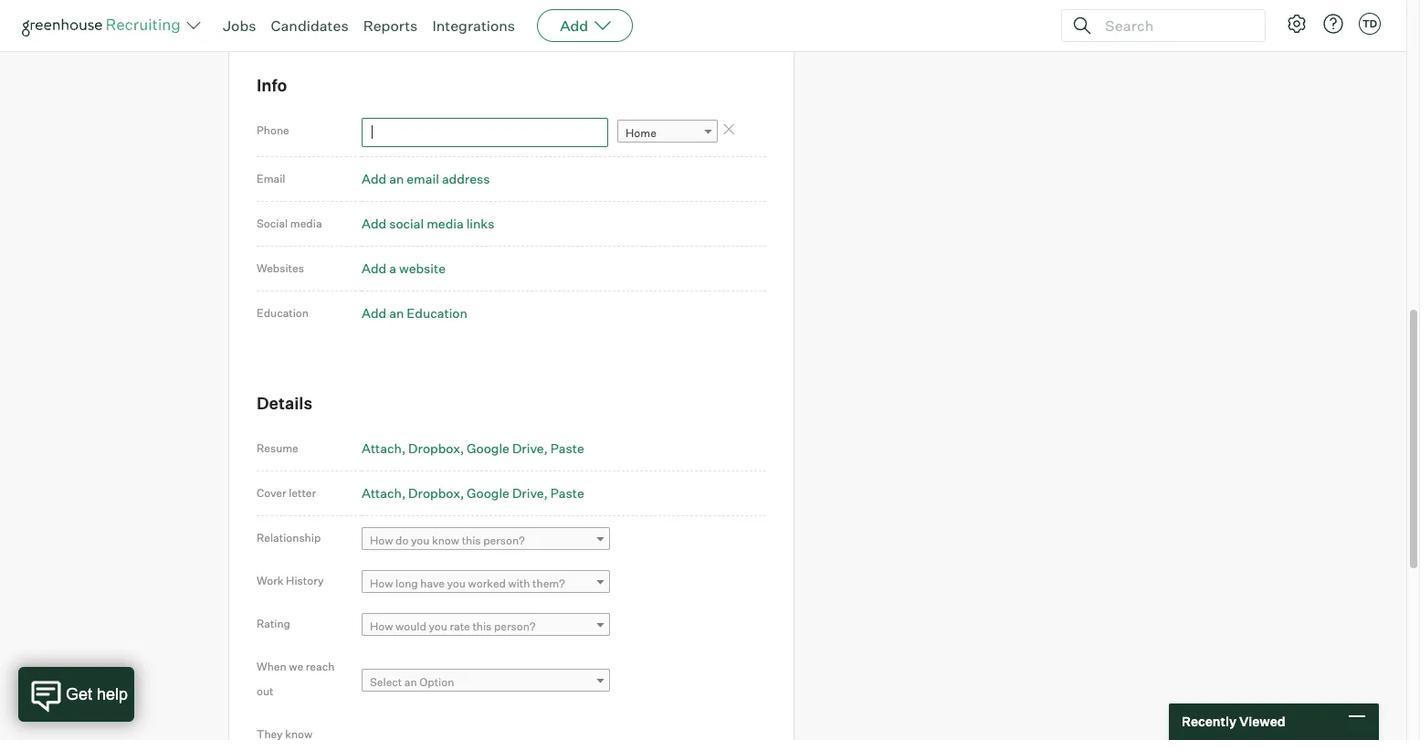 Task type: locate. For each thing, give the bounding box(es) containing it.
drive for cover letter
[[513, 485, 544, 500]]

2 drive from the top
[[513, 485, 544, 500]]

dropbox
[[409, 440, 460, 456], [409, 485, 460, 500]]

2 vertical spatial an
[[405, 675, 417, 689]]

2 google from the top
[[467, 485, 510, 500]]

websites
[[257, 261, 304, 275]]

attach dropbox google drive paste
[[362, 440, 585, 456], [362, 485, 585, 500]]

home
[[626, 126, 657, 140]]

you inside how would you rate this person? 'link'
[[429, 620, 448, 634]]

select an option
[[370, 675, 454, 689]]

2 google drive link from the top
[[467, 485, 548, 500]]

person? down with
[[494, 620, 536, 634]]

1 attach from the top
[[362, 440, 402, 456]]

2 attach from the top
[[362, 485, 402, 500]]

0 vertical spatial paste link
[[551, 440, 585, 456]]

you right have
[[447, 577, 466, 590]]

0 vertical spatial google
[[467, 440, 510, 456]]

rating
[[257, 617, 291, 631]]

attach link for cover letter
[[362, 485, 406, 500]]

1 vertical spatial dropbox link
[[409, 485, 464, 500]]

you
[[411, 534, 430, 547], [447, 577, 466, 590], [429, 620, 448, 634]]

3 how from the top
[[370, 620, 393, 634]]

1 vertical spatial this
[[473, 620, 492, 634]]

how left long
[[370, 577, 393, 590]]

home link
[[618, 120, 718, 146]]

resume
[[257, 441, 299, 455]]

add a website
[[362, 261, 446, 276]]

this
[[462, 534, 481, 547], [473, 620, 492, 634]]

1 vertical spatial paste
[[551, 485, 585, 500]]

attach dropbox google drive paste for resume
[[362, 440, 585, 456]]

2 attach dropbox google drive paste from the top
[[362, 485, 585, 500]]

education down websites
[[257, 306, 309, 320]]

0 vertical spatial paste
[[551, 440, 585, 456]]

paste link for cover letter
[[551, 485, 585, 500]]

relationship
[[257, 531, 321, 544]]

2 paste from the top
[[551, 485, 585, 500]]

1 paste from the top
[[551, 440, 585, 456]]

0 vertical spatial you
[[411, 534, 430, 547]]

how would you rate this person?
[[370, 620, 536, 634]]

paste for cover letter
[[551, 485, 585, 500]]

how long have you worked with them?
[[370, 577, 565, 590]]

person? for how do you know this person?
[[484, 534, 525, 547]]

0 vertical spatial person?
[[484, 534, 525, 547]]

education
[[407, 305, 468, 321], [257, 306, 309, 320]]

1 vertical spatial how
[[370, 577, 393, 590]]

integrations
[[433, 16, 516, 35]]

an down a at left top
[[389, 305, 404, 321]]

google for cover letter
[[467, 485, 510, 500]]

0 horizontal spatial media
[[290, 217, 322, 230]]

0 vertical spatial drive
[[513, 440, 544, 456]]

0 vertical spatial an
[[389, 171, 404, 187]]

an
[[389, 171, 404, 187], [389, 305, 404, 321], [405, 675, 417, 689]]

0 vertical spatial dropbox link
[[409, 440, 464, 456]]

1 dropbox link from the top
[[409, 440, 464, 456]]

1 vertical spatial drive
[[513, 485, 544, 500]]

td button
[[1356, 9, 1385, 38]]

1 google drive link from the top
[[467, 440, 548, 456]]

how for how long have you worked with them?
[[370, 577, 393, 590]]

media left links
[[427, 216, 464, 231]]

0 vertical spatial dropbox
[[409, 440, 460, 456]]

0 vertical spatial how
[[370, 534, 393, 547]]

how left do
[[370, 534, 393, 547]]

2 how from the top
[[370, 577, 393, 590]]

add for add an email address
[[362, 171, 387, 187]]

1 vertical spatial an
[[389, 305, 404, 321]]

google
[[467, 440, 510, 456], [467, 485, 510, 500]]

cover letter
[[257, 486, 316, 500]]

social
[[389, 216, 424, 231]]

add
[[560, 16, 589, 35], [362, 171, 387, 187], [362, 216, 387, 231], [362, 261, 387, 276], [362, 305, 387, 321]]

0 vertical spatial google drive link
[[467, 440, 548, 456]]

how for how do you know this person?
[[370, 534, 393, 547]]

greenhouse recruiting image
[[22, 15, 186, 37]]

google drive link
[[467, 440, 548, 456], [467, 485, 548, 500]]

0 vertical spatial attach
[[362, 440, 402, 456]]

2 attach link from the top
[[362, 485, 406, 500]]

an for option
[[405, 675, 417, 689]]

dropbox link for cover letter
[[409, 485, 464, 500]]

1 vertical spatial person?
[[494, 620, 536, 634]]

1 vertical spatial dropbox
[[409, 485, 460, 500]]

add an education
[[362, 305, 468, 321]]

paste link
[[551, 440, 585, 456], [551, 485, 585, 500]]

this right rate
[[473, 620, 492, 634]]

you left rate
[[429, 620, 448, 634]]

1 vertical spatial attach link
[[362, 485, 406, 500]]

person?
[[484, 534, 525, 547], [494, 620, 536, 634]]

add an email address
[[362, 171, 490, 187]]

links
[[467, 216, 495, 231]]

this right know
[[462, 534, 481, 547]]

1 vertical spatial attach dropbox google drive paste
[[362, 485, 585, 500]]

1 vertical spatial attach
[[362, 485, 402, 500]]

attach for cover letter
[[362, 485, 402, 500]]

2 vertical spatial how
[[370, 620, 393, 634]]

attach
[[362, 440, 402, 456], [362, 485, 402, 500]]

2 vertical spatial you
[[429, 620, 448, 634]]

how do you know this person?
[[370, 534, 525, 547]]

dropbox link for resume
[[409, 440, 464, 456]]

=
[[264, 14, 272, 29]]

attach link
[[362, 440, 406, 456], [362, 485, 406, 500]]

0 vertical spatial this
[[462, 534, 481, 547]]

long
[[396, 577, 418, 590]]

add for add an education
[[362, 305, 387, 321]]

add a website link
[[362, 261, 446, 276]]

how inside 'link'
[[370, 620, 393, 634]]

add for add
[[560, 16, 589, 35]]

0 vertical spatial attach link
[[362, 440, 406, 456]]

1 vertical spatial google drive link
[[467, 485, 548, 500]]

add inside popup button
[[560, 16, 589, 35]]

add social media links link
[[362, 216, 495, 231]]

out
[[257, 685, 274, 699]]

dropbox for cover letter
[[409, 485, 460, 500]]

dropbox link
[[409, 440, 464, 456], [409, 485, 464, 500]]

you right do
[[411, 534, 430, 547]]

drive
[[513, 440, 544, 456], [513, 485, 544, 500]]

this inside 'link'
[[473, 620, 492, 634]]

an for education
[[389, 305, 404, 321]]

2 paste link from the top
[[551, 485, 585, 500]]

candidates link
[[271, 16, 349, 35]]

rate
[[450, 620, 470, 634]]

required
[[274, 14, 320, 29]]

education down website
[[407, 305, 468, 321]]

letter
[[289, 486, 316, 500]]

1 drive from the top
[[513, 440, 544, 456]]

configure image
[[1287, 13, 1309, 35]]

1 vertical spatial google
[[467, 485, 510, 500]]

you inside how do you know this person? link
[[411, 534, 430, 547]]

drive for resume
[[513, 440, 544, 456]]

add social media links
[[362, 216, 495, 231]]

recently viewed
[[1182, 714, 1286, 729]]

work history
[[257, 574, 324, 587]]

1 google from the top
[[467, 440, 510, 456]]

an left email
[[389, 171, 404, 187]]

2 dropbox link from the top
[[409, 485, 464, 500]]

1 paste link from the top
[[551, 440, 585, 456]]

attach for resume
[[362, 440, 402, 456]]

how
[[370, 534, 393, 547], [370, 577, 393, 590], [370, 620, 393, 634]]

when
[[257, 660, 287, 674]]

1 vertical spatial you
[[447, 577, 466, 590]]

1 vertical spatial paste link
[[551, 485, 585, 500]]

1 horizontal spatial media
[[427, 216, 464, 231]]

2 dropbox from the top
[[409, 485, 460, 500]]

person? up with
[[484, 534, 525, 547]]

1 dropbox from the top
[[409, 440, 460, 456]]

recently
[[1182, 714, 1237, 729]]

media
[[427, 216, 464, 231], [290, 217, 322, 230]]

how left would
[[370, 620, 393, 634]]

paste
[[551, 440, 585, 456], [551, 485, 585, 500]]

a
[[389, 261, 397, 276]]

person? inside 'link'
[[494, 620, 536, 634]]

0 vertical spatial attach dropbox google drive paste
[[362, 440, 585, 456]]

select an option link
[[362, 669, 610, 695]]

viewed
[[1240, 714, 1286, 729]]

details
[[257, 393, 313, 413]]

social media
[[257, 217, 322, 230]]

media right 'social'
[[290, 217, 322, 230]]

None text field
[[362, 118, 609, 147]]

1 attach dropbox google drive paste from the top
[[362, 440, 585, 456]]

1 attach link from the top
[[362, 440, 406, 456]]

1 how from the top
[[370, 534, 393, 547]]

an right select
[[405, 675, 417, 689]]



Task type: vqa. For each thing, say whether or not it's contained in the screenshot.
Job to the middle
no



Task type: describe. For each thing, give the bounding box(es) containing it.
email
[[257, 172, 286, 186]]

with
[[509, 577, 530, 590]]

google for resume
[[467, 440, 510, 456]]

1 horizontal spatial education
[[407, 305, 468, 321]]

add button
[[537, 9, 633, 42]]

Search text field
[[1101, 12, 1249, 39]]

google drive link for cover letter
[[467, 485, 548, 500]]

how long have you worked with them? link
[[362, 570, 610, 597]]

candidates
[[271, 16, 349, 35]]

history
[[286, 574, 324, 587]]

reports
[[363, 16, 418, 35]]

you inside how long have you worked with them? link
[[447, 577, 466, 590]]

when we reach out
[[257, 660, 335, 699]]

we
[[289, 660, 304, 674]]

work
[[257, 574, 284, 587]]

email
[[407, 171, 439, 187]]

0 horizontal spatial education
[[257, 306, 309, 320]]

select
[[370, 675, 402, 689]]

website
[[399, 261, 446, 276]]

integrations link
[[433, 16, 516, 35]]

attach dropbox google drive paste for cover letter
[[362, 485, 585, 500]]

add for add social media links
[[362, 216, 387, 231]]

info
[[257, 75, 287, 95]]

them?
[[533, 577, 565, 590]]

add for add a website
[[362, 261, 387, 276]]

* = required
[[257, 14, 320, 29]]

do
[[396, 534, 409, 547]]

how do you know this person? link
[[362, 527, 610, 554]]

have
[[421, 577, 445, 590]]

phone
[[257, 123, 290, 137]]

paste link for resume
[[551, 440, 585, 456]]

dropbox for resume
[[409, 440, 460, 456]]

add an education link
[[362, 305, 468, 321]]

reach
[[306, 660, 335, 674]]

know
[[432, 534, 460, 547]]

option
[[420, 675, 454, 689]]

td
[[1363, 17, 1378, 30]]

worked
[[468, 577, 506, 590]]

social
[[257, 217, 288, 230]]

cover
[[257, 486, 287, 500]]

td button
[[1360, 13, 1382, 35]]

how would you rate this person? link
[[362, 614, 610, 640]]

an for email
[[389, 171, 404, 187]]

this for rate
[[473, 620, 492, 634]]

attach link for resume
[[362, 440, 406, 456]]

paste for resume
[[551, 440, 585, 456]]

you for rate
[[429, 620, 448, 634]]

how for how would you rate this person?
[[370, 620, 393, 634]]

reports link
[[363, 16, 418, 35]]

person? for how would you rate this person?
[[494, 620, 536, 634]]

google drive link for resume
[[467, 440, 548, 456]]

jobs link
[[223, 16, 256, 35]]

*
[[257, 15, 261, 29]]

you for know
[[411, 534, 430, 547]]

address
[[442, 171, 490, 187]]

would
[[396, 620, 427, 634]]

add an email address link
[[362, 171, 490, 187]]

jobs
[[223, 16, 256, 35]]

this for know
[[462, 534, 481, 547]]



